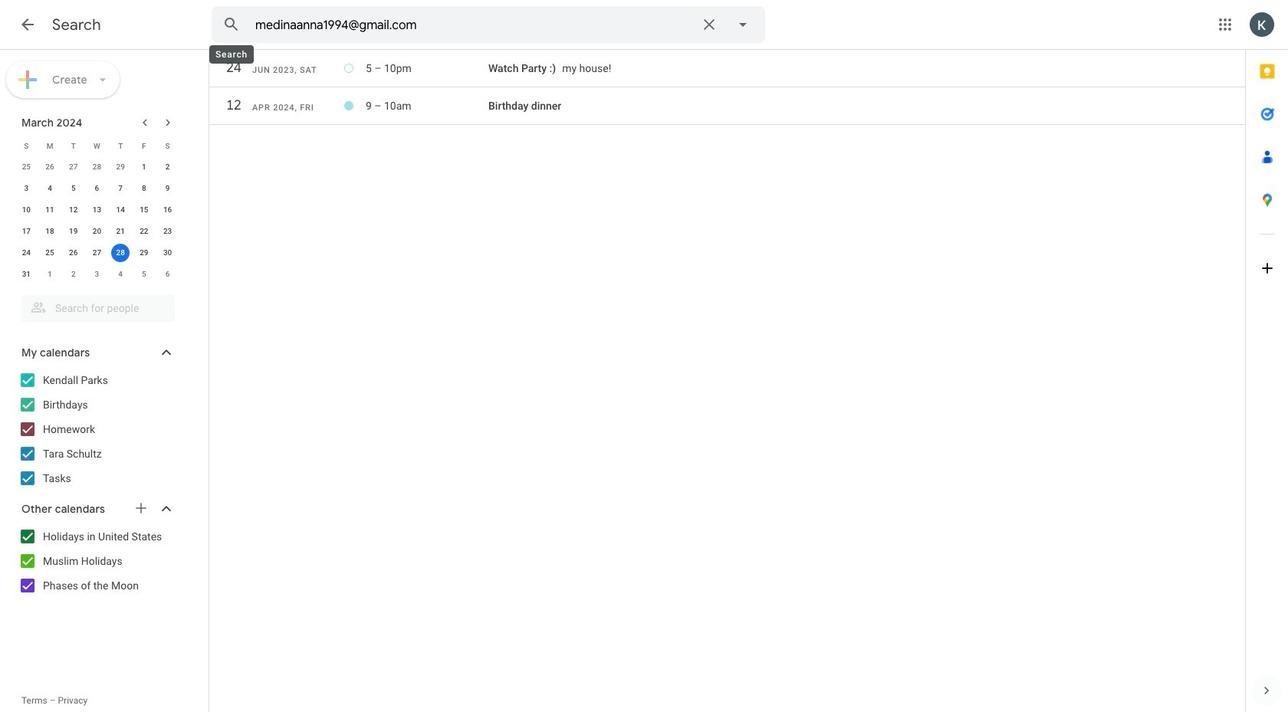 Task type: describe. For each thing, give the bounding box(es) containing it.
clear search image
[[694, 9, 725, 40]]

17 element
[[17, 222, 36, 241]]

april 6 element
[[158, 265, 177, 284]]

16 element
[[158, 201, 177, 219]]

25 element
[[41, 244, 59, 262]]

Search for people text field
[[31, 295, 166, 322]]

february 29 element
[[111, 158, 130, 176]]

27 element
[[88, 244, 106, 262]]

15 element
[[135, 201, 153, 219]]

april 2 element
[[64, 265, 83, 284]]

19 element
[[64, 222, 83, 241]]

february 27 element
[[64, 158, 83, 176]]

other calendars list
[[3, 525, 190, 598]]

8 element
[[135, 179, 153, 198]]

31 element
[[17, 265, 36, 284]]

22 element
[[135, 222, 153, 241]]

1 element
[[135, 158, 153, 176]]

29 element
[[135, 244, 153, 262]]

13 element
[[88, 201, 106, 219]]

12 element
[[64, 201, 83, 219]]

go back image
[[18, 15, 37, 34]]

23 element
[[158, 222, 177, 241]]

march 2024 grid
[[15, 135, 179, 285]]

11 element
[[41, 201, 59, 219]]

6 element
[[88, 179, 106, 198]]

14 element
[[111, 201, 130, 219]]

5 element
[[64, 179, 83, 198]]

2 element
[[158, 158, 177, 176]]

24 element
[[17, 244, 36, 262]]

february 25 element
[[17, 158, 36, 176]]



Task type: locate. For each thing, give the bounding box(es) containing it.
3 element
[[17, 179, 36, 198]]

february 26 element
[[41, 158, 59, 176]]

row
[[209, 54, 1246, 82], [209, 92, 1246, 120], [15, 135, 179, 156], [15, 156, 179, 178], [15, 178, 179, 199], [15, 199, 179, 221], [15, 221, 179, 242], [15, 242, 179, 264], [15, 264, 179, 285]]

21 element
[[111, 222, 130, 241]]

30 element
[[158, 244, 177, 262]]

20 element
[[88, 222, 106, 241]]

cell inside the march 2024 grid
[[109, 242, 132, 264]]

april 3 element
[[88, 265, 106, 284]]

my calendars list
[[3, 368, 190, 491]]

4 element
[[41, 179, 59, 198]]

search image
[[216, 9, 247, 40]]

february 28 element
[[88, 158, 106, 176]]

search options image
[[728, 9, 759, 40]]

cell
[[366, 56, 489, 81], [489, 56, 1238, 81], [366, 94, 489, 118], [109, 242, 132, 264]]

18 element
[[41, 222, 59, 241]]

10 element
[[17, 201, 36, 219]]

tab list
[[1246, 50, 1289, 670]]

Search text field
[[255, 18, 691, 33]]

9 element
[[158, 179, 177, 198]]

add other calendars image
[[133, 501, 149, 516]]

28, today element
[[111, 244, 130, 262]]

april 1 element
[[41, 265, 59, 284]]

grid
[[209, 50, 1246, 125]]

heading
[[52, 15, 101, 35]]

row group
[[15, 156, 179, 285]]

7 element
[[111, 179, 130, 198]]

none search field search for people
[[0, 288, 190, 322]]

april 4 element
[[111, 265, 130, 284]]

26 element
[[64, 244, 83, 262]]

None search field
[[212, 6, 766, 43], [0, 288, 190, 322], [212, 6, 766, 43]]

april 5 element
[[135, 265, 153, 284]]



Task type: vqa. For each thing, say whether or not it's contained in the screenshot.
Repeat every
no



